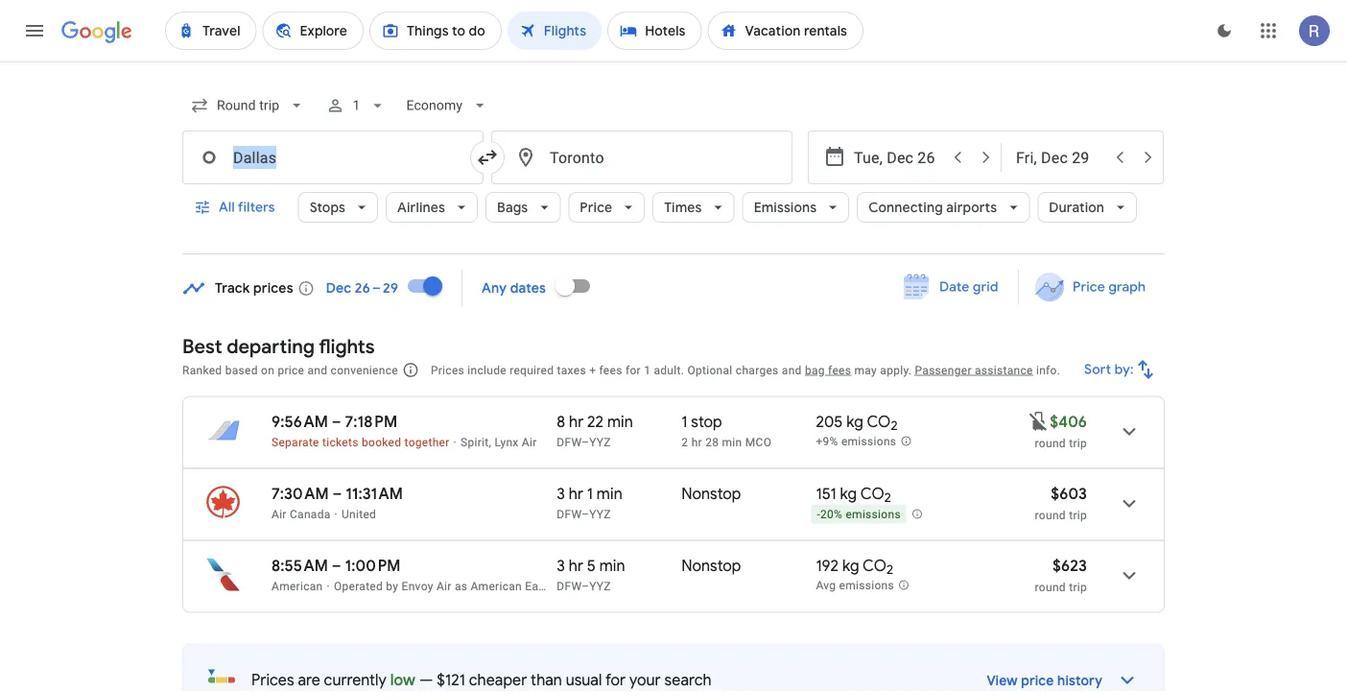 Task type: locate. For each thing, give the bounding box(es) containing it.
connecting
[[869, 199, 943, 216]]

1 vertical spatial air
[[272, 507, 287, 521]]

your
[[630, 670, 661, 690]]

price right on
[[278, 363, 304, 377]]

 image
[[454, 435, 457, 449]]

0 vertical spatial prices
[[431, 363, 465, 377]]

flight details. leaves dallas/fort worth international airport at 7:30 am on tuesday, december 26 and arrives at toronto pearson international airport at 11:31 am on tuesday, december 26. image
[[1107, 480, 1153, 526]]

2 vertical spatial air
[[437, 579, 452, 593]]

0 vertical spatial round
[[1035, 436, 1066, 450]]

price left graph
[[1073, 278, 1105, 296]]

emissions
[[842, 435, 897, 448], [846, 508, 901, 521], [839, 579, 895, 592]]

air right lynx
[[522, 435, 537, 449]]

american down departure time: 8:55 am. text box
[[272, 579, 323, 593]]

dfw for 8 hr 22 min
[[557, 435, 582, 449]]

1 vertical spatial trip
[[1069, 508, 1087, 522]]

– down "5"
[[582, 579, 590, 593]]

1 vertical spatial emissions
[[846, 508, 901, 521]]

yyz down the total duration 3 hr 1 min. element
[[590, 507, 611, 521]]

2 fees from the left
[[828, 363, 852, 377]]

trip
[[1069, 436, 1087, 450], [1069, 508, 1087, 522], [1069, 580, 1087, 594]]

hr inside 8 hr 22 min dfw – yyz
[[569, 412, 584, 431]]

dfw inside 3 hr 5 min dfw – yyz
[[557, 579, 582, 593]]

round inside $603 round trip
[[1035, 508, 1066, 522]]

1 horizontal spatial price
[[1073, 278, 1105, 296]]

2 horizontal spatial air
[[522, 435, 537, 449]]

2 vertical spatial dfw
[[557, 579, 582, 593]]

hr left 28
[[692, 435, 703, 449]]

usual
[[566, 670, 602, 690]]

yyz for 22
[[590, 435, 611, 449]]

emissions down 205 kg co 2
[[842, 435, 897, 448]]

min right 28
[[722, 435, 742, 449]]

Departure time: 7:30 AM. text field
[[272, 484, 329, 503]]

2 vertical spatial kg
[[843, 556, 860, 575]]

min
[[607, 412, 633, 431], [722, 435, 742, 449], [597, 484, 623, 503], [600, 556, 625, 575]]

dfw inside 8 hr 22 min dfw – yyz
[[557, 435, 582, 449]]

and
[[308, 363, 328, 377], [782, 363, 802, 377]]

1 vertical spatial nonstop
[[682, 556, 741, 575]]

2 up -20% emissions
[[885, 490, 891, 506]]

round down $603 text box
[[1035, 508, 1066, 522]]

0 horizontal spatial prices
[[251, 670, 294, 690]]

2 trip from the top
[[1069, 508, 1087, 522]]

trip down $603 on the right bottom of page
[[1069, 508, 1087, 522]]

passenger assistance button
[[915, 363, 1033, 377]]

kg inside 151 kg co 2
[[840, 484, 857, 503]]

2 vertical spatial round
[[1035, 580, 1066, 594]]

total duration 3 hr 5 min. element
[[557, 556, 682, 578]]

1 vertical spatial nonstop flight. element
[[682, 556, 741, 578]]

0 horizontal spatial price
[[278, 363, 304, 377]]

all
[[219, 199, 235, 216]]

0 vertical spatial 3
[[557, 484, 565, 503]]

leaves dallas/fort worth international airport at 7:30 am on tuesday, december 26 and arrives at toronto pearson international airport at 11:31 am on tuesday, december 26. element
[[272, 484, 403, 503]]

and left bag
[[782, 363, 802, 377]]

emissions for 205
[[842, 435, 897, 448]]

all filters button
[[182, 184, 291, 230]]

—
[[419, 670, 433, 690]]

layover (1 of 1) is a 2 hr 28 min layover at orlando international airport in orlando. element
[[682, 434, 807, 450]]

co inside 151 kg co 2
[[861, 484, 885, 503]]

2 dfw from the top
[[557, 507, 582, 521]]

None field
[[182, 88, 314, 123], [399, 88, 497, 123], [182, 88, 314, 123], [399, 88, 497, 123]]

price right view
[[1021, 672, 1054, 690]]

bags button
[[486, 184, 561, 230]]

2 yyz from the top
[[590, 507, 611, 521]]

1 inside 3 hr 1 min dfw – yyz
[[587, 484, 593, 503]]

bag
[[805, 363, 825, 377]]

2 inside the 192 kg co 2
[[887, 562, 894, 578]]

1 vertical spatial prices
[[251, 670, 294, 690]]

– up united
[[333, 484, 342, 503]]

min inside 3 hr 5 min dfw – yyz
[[600, 556, 625, 575]]

co up -20% emissions
[[861, 484, 885, 503]]

nonstop flight. element for 3 hr 5 min
[[682, 556, 741, 578]]

kg up +9% emissions
[[847, 412, 864, 431]]

air down the 7:30 am
[[272, 507, 287, 521]]

fees right bag
[[828, 363, 852, 377]]

emissions for 192
[[839, 579, 895, 592]]

required
[[510, 363, 554, 377]]

round down $623 text field
[[1035, 580, 1066, 594]]

and down flights
[[308, 363, 328, 377]]

for left the adult. on the bottom of page
[[626, 363, 641, 377]]

7:30 am – 11:31 am
[[272, 484, 403, 503]]

2 3 from the top
[[557, 556, 565, 575]]

dfw right eagle
[[557, 579, 582, 593]]

kg for 151
[[840, 484, 857, 503]]

dfw inside 3 hr 1 min dfw – yyz
[[557, 507, 582, 521]]

2 and from the left
[[782, 363, 802, 377]]

yyz down 22
[[590, 435, 611, 449]]

3 dfw from the top
[[557, 579, 582, 593]]

min inside 3 hr 1 min dfw – yyz
[[597, 484, 623, 503]]

2 vertical spatial trip
[[1069, 580, 1087, 594]]

3 trip from the top
[[1069, 580, 1087, 594]]

0 horizontal spatial price
[[580, 199, 613, 216]]

22
[[587, 412, 604, 431]]

grid
[[973, 278, 999, 296]]

2 inside 151 kg co 2
[[885, 490, 891, 506]]

3 for 3 hr 1 min
[[557, 484, 565, 503]]

0 horizontal spatial fees
[[599, 363, 623, 377]]

hr left "5"
[[569, 556, 584, 575]]

Return text field
[[1016, 131, 1105, 183]]

co for 151
[[861, 484, 885, 503]]

dfw down the total duration 3 hr 1 min. element
[[557, 507, 582, 521]]

sort by:
[[1085, 361, 1135, 378]]

stops
[[310, 199, 346, 216]]

min right 22
[[607, 412, 633, 431]]

0 horizontal spatial and
[[308, 363, 328, 377]]

min inside 8 hr 22 min dfw – yyz
[[607, 412, 633, 431]]

dfw
[[557, 435, 582, 449], [557, 507, 582, 521], [557, 579, 582, 593]]

1 vertical spatial yyz
[[590, 507, 611, 521]]

min for 8 hr 22 min
[[607, 412, 633, 431]]

total duration 8 hr 22 min. element
[[557, 412, 682, 434]]

round down this price for this flight doesn't include overhead bin access. if you need a carry-on bag, use the bags filter to update prices. "icon"
[[1035, 436, 1066, 450]]

20%
[[821, 508, 843, 521]]

hr down 8 hr 22 min dfw – yyz
[[569, 484, 584, 503]]

1 horizontal spatial prices
[[431, 363, 465, 377]]

graph
[[1109, 278, 1146, 296]]

Departure text field
[[854, 131, 943, 183]]

0 vertical spatial kg
[[847, 412, 864, 431]]

avg emissions
[[816, 579, 895, 592]]

yyz down "5"
[[590, 579, 611, 593]]

1 yyz from the top
[[590, 435, 611, 449]]

price
[[278, 363, 304, 377], [1021, 672, 1054, 690]]

– inside 8 hr 22 min dfw – yyz
[[582, 435, 590, 449]]

9:56 am – 7:18 pm
[[272, 412, 397, 431]]

11:31 am
[[346, 484, 403, 503]]

0 vertical spatial nonstop flight. element
[[682, 484, 741, 506]]

fees right the + on the bottom of the page
[[599, 363, 623, 377]]

1 vertical spatial kg
[[840, 484, 857, 503]]

are
[[298, 670, 320, 690]]

2 for 151
[[885, 490, 891, 506]]

nonstop for 3 hr 5 min
[[682, 556, 741, 575]]

trip for $623
[[1069, 580, 1087, 594]]

$623
[[1053, 556, 1087, 575]]

american right as
[[471, 579, 522, 593]]

hr inside 1 stop 2 hr 28 min mco
[[692, 435, 703, 449]]

best departing flights main content
[[182, 263, 1165, 692]]

2 up avg emissions
[[887, 562, 894, 578]]

low
[[390, 670, 416, 690]]

yyz inside 8 hr 22 min dfw – yyz
[[590, 435, 611, 449]]

view price history image
[[1105, 657, 1151, 692]]

3
[[557, 484, 565, 503], [557, 556, 565, 575]]

min inside 1 stop 2 hr 28 min mco
[[722, 435, 742, 449]]

–
[[332, 412, 341, 431], [582, 435, 590, 449], [333, 484, 342, 503], [582, 507, 590, 521], [332, 556, 341, 575], [582, 579, 590, 593]]

co up avg emissions
[[863, 556, 887, 575]]

price
[[580, 199, 613, 216], [1073, 278, 1105, 296]]

nonstop flight. element for 3 hr 1 min
[[682, 484, 741, 506]]

1 vertical spatial dfw
[[557, 507, 582, 521]]

kg right 151
[[840, 484, 857, 503]]

none search field containing all filters
[[182, 83, 1165, 254]]

min down 8 hr 22 min dfw – yyz
[[597, 484, 623, 503]]

for
[[626, 363, 641, 377], [606, 670, 626, 690]]

air
[[522, 435, 537, 449], [272, 507, 287, 521], [437, 579, 452, 593]]

price inside popup button
[[580, 199, 613, 216]]

filters
[[238, 199, 275, 216]]

0 vertical spatial dfw
[[557, 435, 582, 449]]

1 3 from the top
[[557, 484, 565, 503]]

0 vertical spatial emissions
[[842, 435, 897, 448]]

3 inside 3 hr 5 min dfw – yyz
[[557, 556, 565, 575]]

8 hr 22 min dfw – yyz
[[557, 412, 633, 449]]

emissions
[[754, 199, 817, 216]]

hr
[[569, 412, 584, 431], [692, 435, 703, 449], [569, 484, 584, 503], [569, 556, 584, 575]]

None text field
[[182, 131, 484, 184], [491, 131, 793, 184], [182, 131, 484, 184], [491, 131, 793, 184]]

2 vertical spatial emissions
[[839, 579, 895, 592]]

yyz for 1
[[590, 507, 611, 521]]

3 down 8 hr 22 min dfw – yyz
[[557, 484, 565, 503]]

0 vertical spatial for
[[626, 363, 641, 377]]

2 round from the top
[[1035, 508, 1066, 522]]

2 down 1 stop flight. element
[[682, 435, 689, 449]]

None search field
[[182, 83, 1165, 254]]

min for 3 hr 5 min
[[600, 556, 625, 575]]

1:00 pm
[[345, 556, 401, 575]]

emissions down 151 kg co 2
[[846, 508, 901, 521]]

3 inside 3 hr 1 min dfw – yyz
[[557, 484, 565, 503]]

3 yyz from the top
[[590, 579, 611, 593]]

round inside $623 round trip
[[1035, 580, 1066, 594]]

2 vertical spatial co
[[863, 556, 887, 575]]

3 round from the top
[[1035, 580, 1066, 594]]

air left as
[[437, 579, 452, 593]]

nonstop flight. element
[[682, 484, 741, 506], [682, 556, 741, 578]]

trip down $623 text field
[[1069, 580, 1087, 594]]

– inside 3 hr 5 min dfw – yyz
[[582, 579, 590, 593]]

0 vertical spatial co
[[867, 412, 891, 431]]

– down 22
[[582, 435, 590, 449]]

kg
[[847, 412, 864, 431], [840, 484, 857, 503], [843, 556, 860, 575]]

yyz inside 3 hr 5 min dfw – yyz
[[590, 579, 611, 593]]

yyz inside 3 hr 1 min dfw – yyz
[[590, 507, 611, 521]]

co inside the 192 kg co 2
[[863, 556, 887, 575]]

2 inside 205 kg co 2
[[891, 418, 898, 434]]

-20% emissions
[[817, 508, 901, 521]]

0 vertical spatial price
[[580, 199, 613, 216]]

151 kg co 2
[[816, 484, 891, 506]]

mco
[[746, 435, 772, 449]]

1 nonstop from the top
[[682, 484, 741, 503]]

emissions down the 192 kg co 2
[[839, 579, 895, 592]]

optional
[[688, 363, 733, 377]]

0 vertical spatial trip
[[1069, 436, 1087, 450]]

0 horizontal spatial american
[[272, 579, 323, 593]]

1 horizontal spatial air
[[437, 579, 452, 593]]

hr inside 3 hr 1 min dfw – yyz
[[569, 484, 584, 503]]

hr right 8
[[569, 412, 584, 431]]

bags
[[497, 199, 528, 216]]

any dates
[[482, 280, 546, 297]]

9:56 am
[[272, 412, 328, 431]]

lynx
[[495, 435, 519, 449]]

2 american from the left
[[471, 579, 522, 593]]

trip down $406
[[1069, 436, 1087, 450]]

kg up avg emissions
[[843, 556, 860, 575]]

$603
[[1051, 484, 1087, 503]]

1 horizontal spatial and
[[782, 363, 802, 377]]

currently
[[324, 670, 387, 690]]

kg inside the 192 kg co 2
[[843, 556, 860, 575]]

round trip
[[1035, 436, 1087, 450]]

1 horizontal spatial american
[[471, 579, 522, 593]]

1 vertical spatial co
[[861, 484, 885, 503]]

2 for 205
[[891, 418, 898, 434]]

avg
[[816, 579, 836, 592]]

trip for $603
[[1069, 508, 1087, 522]]

0 vertical spatial nonstop
[[682, 484, 741, 503]]

trip inside $623 round trip
[[1069, 580, 1087, 594]]

round
[[1035, 436, 1066, 450], [1035, 508, 1066, 522], [1035, 580, 1066, 594]]

2
[[891, 418, 898, 434], [682, 435, 689, 449], [885, 490, 891, 506], [887, 562, 894, 578]]

min right "5"
[[600, 556, 625, 575]]

406 US dollars text field
[[1050, 412, 1087, 431]]

hr inside 3 hr 5 min dfw – yyz
[[569, 556, 584, 575]]

0 vertical spatial price
[[278, 363, 304, 377]]

1 dfw from the top
[[557, 435, 582, 449]]

tickets
[[323, 435, 359, 449]]

 image inside the best departing flights "main content"
[[454, 435, 457, 449]]

– down the total duration 3 hr 1 min. element
[[582, 507, 590, 521]]

as
[[455, 579, 468, 593]]

prices right learn more about ranking icon
[[431, 363, 465, 377]]

1 horizontal spatial fees
[[828, 363, 852, 377]]

envoy
[[402, 579, 434, 593]]

trip inside $603 round trip
[[1069, 508, 1087, 522]]

view price history
[[987, 672, 1103, 690]]

price inside button
[[1073, 278, 1105, 296]]

3 left "5"
[[557, 556, 565, 575]]

1 vertical spatial round
[[1035, 508, 1066, 522]]

0 vertical spatial yyz
[[590, 435, 611, 449]]

3 for 3 hr 5 min
[[557, 556, 565, 575]]

co
[[867, 412, 891, 431], [861, 484, 885, 503], [863, 556, 887, 575]]

1 vertical spatial price
[[1021, 672, 1054, 690]]

co inside 205 kg co 2
[[867, 412, 891, 431]]

2 up +9% emissions
[[891, 418, 898, 434]]

2 nonstop flight. element from the top
[[682, 556, 741, 578]]

1 vertical spatial price
[[1073, 278, 1105, 296]]

1 american from the left
[[272, 579, 323, 593]]

dates
[[510, 280, 546, 297]]

1 nonstop flight. element from the top
[[682, 484, 741, 506]]

co up +9% emissions
[[867, 412, 891, 431]]

hr for 3 hr 1 min
[[569, 484, 584, 503]]

price right bags popup button
[[580, 199, 613, 216]]

airlines button
[[386, 184, 478, 230]]

2 nonstop from the top
[[682, 556, 741, 575]]

2 vertical spatial yyz
[[590, 579, 611, 593]]

kg inside 205 kg co 2
[[847, 412, 864, 431]]

dfw down 8
[[557, 435, 582, 449]]

dec 26 – 29
[[326, 280, 398, 297]]

fees
[[599, 363, 623, 377], [828, 363, 852, 377]]

for left your
[[606, 670, 626, 690]]

prices left are
[[251, 670, 294, 690]]

american
[[272, 579, 323, 593], [471, 579, 522, 593]]

1 vertical spatial 3
[[557, 556, 565, 575]]

taxes
[[557, 363, 586, 377]]



Task type: vqa. For each thing, say whether or not it's contained in the screenshot.
Duration popup button
yes



Task type: describe. For each thing, give the bounding box(es) containing it.
adult.
[[654, 363, 685, 377]]

prices for prices are currently low — $121 cheaper than usual for your search
[[251, 670, 294, 690]]

3 hr 5 min dfw – yyz
[[557, 556, 625, 593]]

205
[[816, 412, 843, 431]]

cheaper
[[469, 670, 527, 690]]

loading results progress bar
[[0, 61, 1348, 65]]

flights
[[319, 334, 375, 358]]

learn more about ranking image
[[402, 361, 419, 379]]

stops button
[[298, 184, 378, 230]]

operated
[[334, 579, 383, 593]]

+9% emissions
[[816, 435, 897, 448]]

7:30 am
[[272, 484, 329, 503]]

date grid button
[[890, 270, 1014, 304]]

2 for 192
[[887, 562, 894, 578]]

price graph
[[1073, 278, 1146, 296]]

leaves dallas/fort worth international airport at 8:55 am on tuesday, december 26 and arrives at toronto pearson international airport at 1:00 pm on tuesday, december 26. element
[[272, 556, 401, 575]]

1 vertical spatial for
[[606, 670, 626, 690]]

nonstop for 3 hr 1 min
[[682, 484, 741, 503]]

hr for 8 hr 22 min
[[569, 412, 584, 431]]

Arrival time: 7:18 PM. text field
[[345, 412, 397, 431]]

airports
[[947, 199, 998, 216]]

1 stop 2 hr 28 min mco
[[682, 412, 772, 449]]

dec
[[326, 280, 352, 297]]

eagle
[[525, 579, 555, 593]]

8:55 am – 1:00 pm
[[272, 556, 401, 575]]

prices include required taxes + fees for 1 adult. optional charges and bag fees may apply. passenger assistance
[[431, 363, 1033, 377]]

192 kg co 2
[[816, 556, 894, 578]]

air canada
[[272, 507, 331, 521]]

+
[[589, 363, 596, 377]]

price graph button
[[1023, 270, 1161, 304]]

603 US dollars text field
[[1051, 484, 1087, 503]]

assistance
[[975, 363, 1033, 377]]

date grid
[[940, 278, 999, 296]]

– inside 3 hr 1 min dfw – yyz
[[582, 507, 590, 521]]

change appearance image
[[1202, 8, 1248, 54]]

hr for 3 hr 5 min
[[569, 556, 584, 575]]

flight details. leaves dallas/fort worth international airport at 8:55 am on tuesday, december 26 and arrives at toronto pearson international airport at 1:00 pm on tuesday, december 26. image
[[1107, 552, 1153, 598]]

price for price graph
[[1073, 278, 1105, 296]]

$406
[[1050, 412, 1087, 431]]

convenience
[[331, 363, 398, 377]]

kg for 192
[[843, 556, 860, 575]]

search
[[665, 670, 712, 690]]

view
[[987, 672, 1018, 690]]

prices for prices include required taxes + fees for 1 adult. optional charges and bag fees may apply. passenger assistance
[[431, 363, 465, 377]]

main menu image
[[23, 19, 46, 42]]

connecting airports button
[[857, 184, 1030, 230]]

track prices
[[215, 280, 293, 297]]

1 and from the left
[[308, 363, 328, 377]]

this price for this flight doesn't include overhead bin access. if you need a carry-on bag, use the bags filter to update prices. image
[[1027, 410, 1050, 433]]

passenger
[[915, 363, 972, 377]]

swap origin and destination. image
[[476, 146, 499, 169]]

623 US dollars text field
[[1053, 556, 1087, 575]]

by:
[[1115, 361, 1135, 378]]

history
[[1058, 672, 1103, 690]]

spirit, lynx air
[[461, 435, 537, 449]]

total duration 3 hr 1 min. element
[[557, 484, 682, 506]]

all filters
[[219, 199, 275, 216]]

Departure time: 8:55 AM. text field
[[272, 556, 328, 575]]

dfw for 3 hr 1 min
[[557, 507, 582, 521]]

duration
[[1049, 199, 1105, 216]]

operated by envoy air as american eagle
[[334, 579, 555, 593]]

8:55 am
[[272, 556, 328, 575]]

+9%
[[816, 435, 839, 448]]

0 horizontal spatial air
[[272, 507, 287, 521]]

bag fees button
[[805, 363, 852, 377]]

together
[[405, 435, 450, 449]]

include
[[468, 363, 507, 377]]

prices
[[253, 280, 293, 297]]

1 button
[[318, 83, 395, 129]]

1 fees from the left
[[599, 363, 623, 377]]

round for $623
[[1035, 580, 1066, 594]]

192
[[816, 556, 839, 575]]

times button
[[653, 184, 735, 230]]

Arrival time: 11:31 AM. text field
[[346, 484, 403, 503]]

any
[[482, 280, 507, 297]]

based
[[225, 363, 258, 377]]

1 inside 1 stop 2 hr 28 min mco
[[682, 412, 688, 431]]

learn more about tracked prices image
[[297, 280, 315, 297]]

yyz for 5
[[590, 579, 611, 593]]

7:18 pm
[[345, 412, 397, 431]]

find the best price region
[[182, 263, 1165, 320]]

duration button
[[1038, 184, 1137, 230]]

price for price
[[580, 199, 613, 216]]

stop
[[691, 412, 723, 431]]

-
[[817, 508, 821, 521]]

may
[[855, 363, 877, 377]]

$603 round trip
[[1035, 484, 1087, 522]]

leaves dallas/fort worth international airport at 9:56 am on tuesday, december 26 and arrives at toronto pearson international airport at 7:18 pm on tuesday, december 26. element
[[272, 412, 397, 431]]

2 inside 1 stop 2 hr 28 min mco
[[682, 435, 689, 449]]

separate tickets booked together
[[272, 435, 450, 449]]

separate tickets booked together. this trip includes tickets from multiple airlines. missed connections may be protected by kiwi.com.. element
[[272, 435, 450, 449]]

dfw for 3 hr 5 min
[[557, 579, 582, 593]]

booked
[[362, 435, 401, 449]]

sort by: button
[[1077, 346, 1165, 393]]

flight details. leaves dallas/fort worth international airport at 9:56 am on tuesday, december 26 and arrives at toronto pearson international airport at 7:18 pm on tuesday, december 26. image
[[1107, 408, 1153, 454]]

1 horizontal spatial price
[[1021, 672, 1054, 690]]

28
[[706, 435, 719, 449]]

1 round from the top
[[1035, 436, 1066, 450]]

151
[[816, 484, 837, 503]]

airlines
[[397, 199, 445, 216]]

than
[[531, 670, 562, 690]]

spirit,
[[461, 435, 492, 449]]

co for 205
[[867, 412, 891, 431]]

1 trip from the top
[[1069, 436, 1087, 450]]

min for 3 hr 1 min
[[597, 484, 623, 503]]

date
[[940, 278, 970, 296]]

Arrival time: 1:00 PM. text field
[[345, 556, 401, 575]]

26 – 29
[[355, 280, 398, 297]]

round for $603
[[1035, 508, 1066, 522]]

3 hr 1 min dfw – yyz
[[557, 484, 623, 521]]

0 vertical spatial air
[[522, 435, 537, 449]]

Departure time: 9:56 AM. text field
[[272, 412, 328, 431]]

charges
[[736, 363, 779, 377]]

prices are currently low — $121 cheaper than usual for your search
[[251, 670, 712, 690]]

canada
[[290, 507, 331, 521]]

price button
[[569, 184, 645, 230]]

– up 'tickets'
[[332, 412, 341, 431]]

kg for 205
[[847, 412, 864, 431]]

times
[[664, 199, 702, 216]]

1 stop flight. element
[[682, 412, 723, 434]]

best departing flights
[[182, 334, 375, 358]]

on
[[261, 363, 275, 377]]

– up operated
[[332, 556, 341, 575]]

co for 192
[[863, 556, 887, 575]]

separate
[[272, 435, 319, 449]]

1 inside popup button
[[353, 97, 360, 113]]

united
[[342, 507, 376, 521]]



